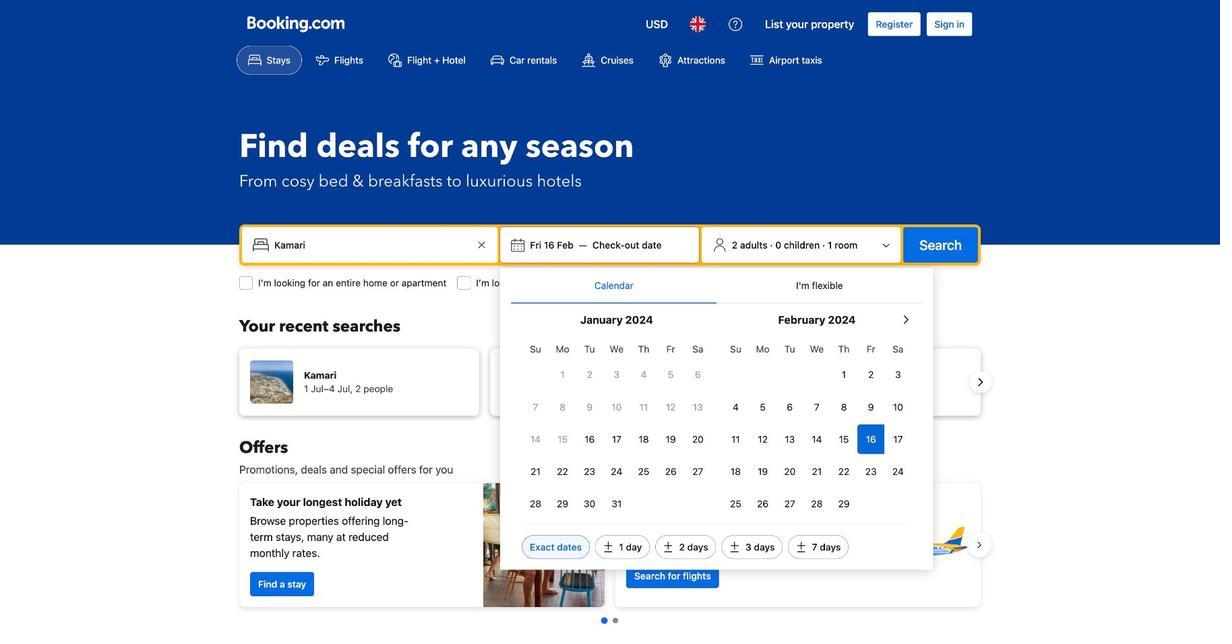 Task type: vqa. For each thing, say whether or not it's contained in the screenshot.
7 January 2024 'option'
yes



Task type: locate. For each thing, give the bounding box(es) containing it.
17 January 2024 checkbox
[[604, 425, 631, 455]]

24 January 2024 checkbox
[[604, 457, 631, 487]]

tab list
[[512, 268, 923, 305]]

9 January 2024 checkbox
[[576, 393, 604, 422]]

29 January 2024 checkbox
[[549, 490, 576, 519]]

0 horizontal spatial grid
[[522, 336, 712, 519]]

8 February 2024 checkbox
[[831, 393, 858, 422]]

18 February 2024 checkbox
[[723, 457, 750, 487]]

1 January 2024 checkbox
[[549, 360, 576, 390]]

next image
[[973, 374, 990, 391]]

25 February 2024 checkbox
[[723, 490, 750, 519]]

progress bar
[[602, 618, 619, 625]]

21 January 2024 checkbox
[[522, 457, 549, 487]]

region
[[229, 343, 992, 422], [229, 478, 992, 613]]

15 February 2024 checkbox
[[831, 425, 858, 455]]

1 grid from the left
[[522, 336, 712, 519]]

Where are you going? field
[[269, 233, 474, 257]]

18 January 2024 checkbox
[[631, 425, 658, 455]]

6 January 2024 checkbox
[[685, 360, 712, 390]]

fly away to your dream holiday image
[[876, 498, 971, 593]]

2 grid from the left
[[723, 336, 912, 519]]

20 January 2024 checkbox
[[685, 425, 712, 455]]

2 February 2024 checkbox
[[858, 360, 885, 390]]

16 February 2024 checkbox
[[858, 425, 885, 455]]

21 February 2024 checkbox
[[804, 457, 831, 487]]

12 January 2024 checkbox
[[658, 393, 685, 422]]

28 January 2024 checkbox
[[522, 490, 549, 519]]

4 February 2024 checkbox
[[723, 393, 750, 422]]

5 January 2024 checkbox
[[658, 360, 685, 390]]

1 February 2024 checkbox
[[831, 360, 858, 390]]

10 February 2024 checkbox
[[885, 393, 912, 422]]

grid
[[522, 336, 712, 519], [723, 336, 912, 519]]

0 vertical spatial region
[[229, 343, 992, 422]]

1 horizontal spatial grid
[[723, 336, 912, 519]]

2 January 2024 checkbox
[[576, 360, 604, 390]]

5 February 2024 checkbox
[[750, 393, 777, 422]]

1 vertical spatial region
[[229, 478, 992, 613]]

26 January 2024 checkbox
[[658, 457, 685, 487]]

26 February 2024 checkbox
[[750, 490, 777, 519]]

cell
[[858, 422, 885, 455]]

booking.com image
[[248, 16, 345, 32]]

13 January 2024 checkbox
[[685, 393, 712, 422]]

3 January 2024 checkbox
[[604, 360, 631, 390]]



Task type: describe. For each thing, give the bounding box(es) containing it.
22 February 2024 checkbox
[[831, 457, 858, 487]]

25 January 2024 checkbox
[[631, 457, 658, 487]]

19 January 2024 checkbox
[[658, 425, 685, 455]]

4 January 2024 checkbox
[[631, 360, 658, 390]]

3 February 2024 checkbox
[[885, 360, 912, 390]]

22 January 2024 checkbox
[[549, 457, 576, 487]]

16 January 2024 checkbox
[[576, 425, 604, 455]]

1 region from the top
[[229, 343, 992, 422]]

27 January 2024 checkbox
[[685, 457, 712, 487]]

23 February 2024 checkbox
[[858, 457, 885, 487]]

14 January 2024 checkbox
[[522, 425, 549, 455]]

31 January 2024 checkbox
[[604, 490, 631, 519]]

6 February 2024 checkbox
[[777, 393, 804, 422]]

28 February 2024 checkbox
[[804, 490, 831, 519]]

2 region from the top
[[229, 478, 992, 613]]

29 February 2024 checkbox
[[831, 490, 858, 519]]

14 February 2024 checkbox
[[804, 425, 831, 455]]

20 February 2024 checkbox
[[777, 457, 804, 487]]

10 January 2024 checkbox
[[604, 393, 631, 422]]

7 January 2024 checkbox
[[522, 393, 549, 422]]

23 January 2024 checkbox
[[576, 457, 604, 487]]

8 January 2024 checkbox
[[549, 393, 576, 422]]

30 January 2024 checkbox
[[576, 490, 604, 519]]

13 February 2024 checkbox
[[777, 425, 804, 455]]

12 February 2024 checkbox
[[750, 425, 777, 455]]

15 January 2024 checkbox
[[549, 425, 576, 455]]

27 February 2024 checkbox
[[777, 490, 804, 519]]

take your longest holiday yet image
[[484, 484, 605, 608]]

11 February 2024 checkbox
[[723, 425, 750, 455]]

9 February 2024 checkbox
[[858, 393, 885, 422]]

11 January 2024 checkbox
[[631, 393, 658, 422]]

24 February 2024 checkbox
[[885, 457, 912, 487]]

7 February 2024 checkbox
[[804, 393, 831, 422]]

17 February 2024 checkbox
[[885, 425, 912, 455]]

19 February 2024 checkbox
[[750, 457, 777, 487]]



